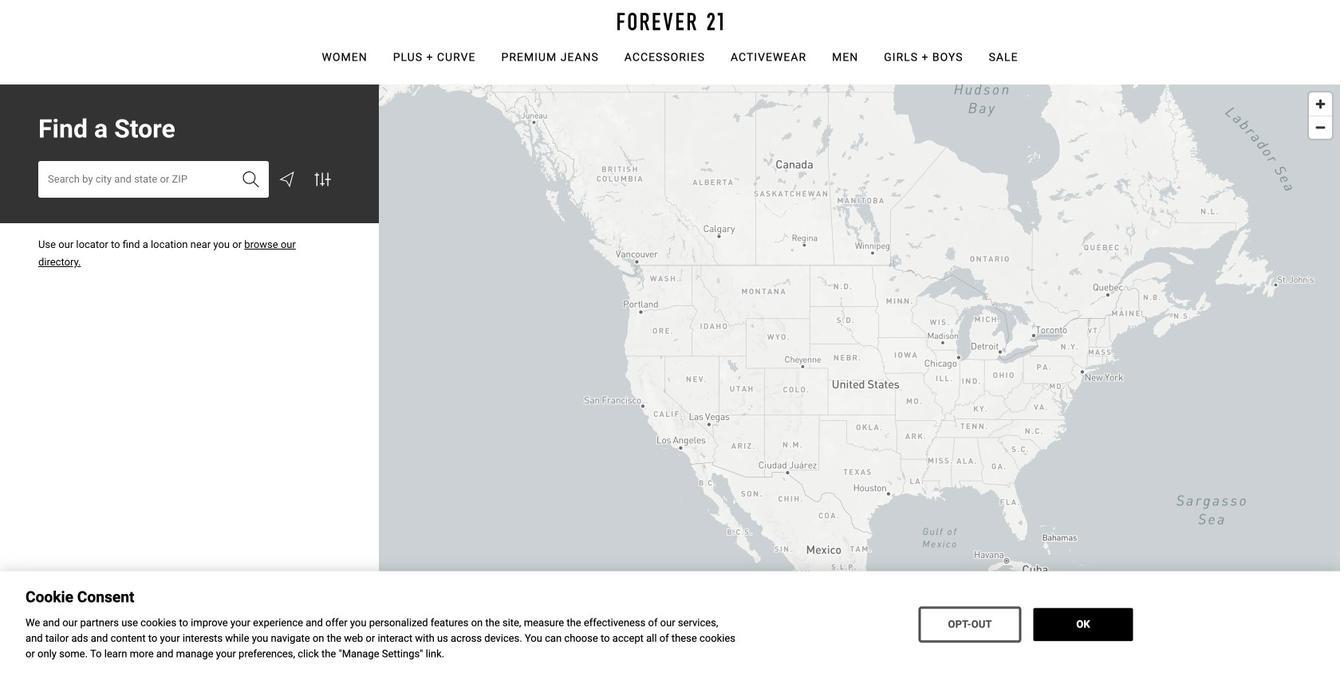 Task type: describe. For each thing, give the bounding box(es) containing it.
zoom in image
[[1309, 93, 1332, 116]]

Search by city and state or ZIP text field
[[38, 161, 269, 198]]



Task type: locate. For each thing, give the bounding box(es) containing it.
map region
[[379, 85, 1340, 681]]

zoom out image
[[1309, 116, 1332, 139]]

forever 21 image
[[618, 13, 723, 30]]



